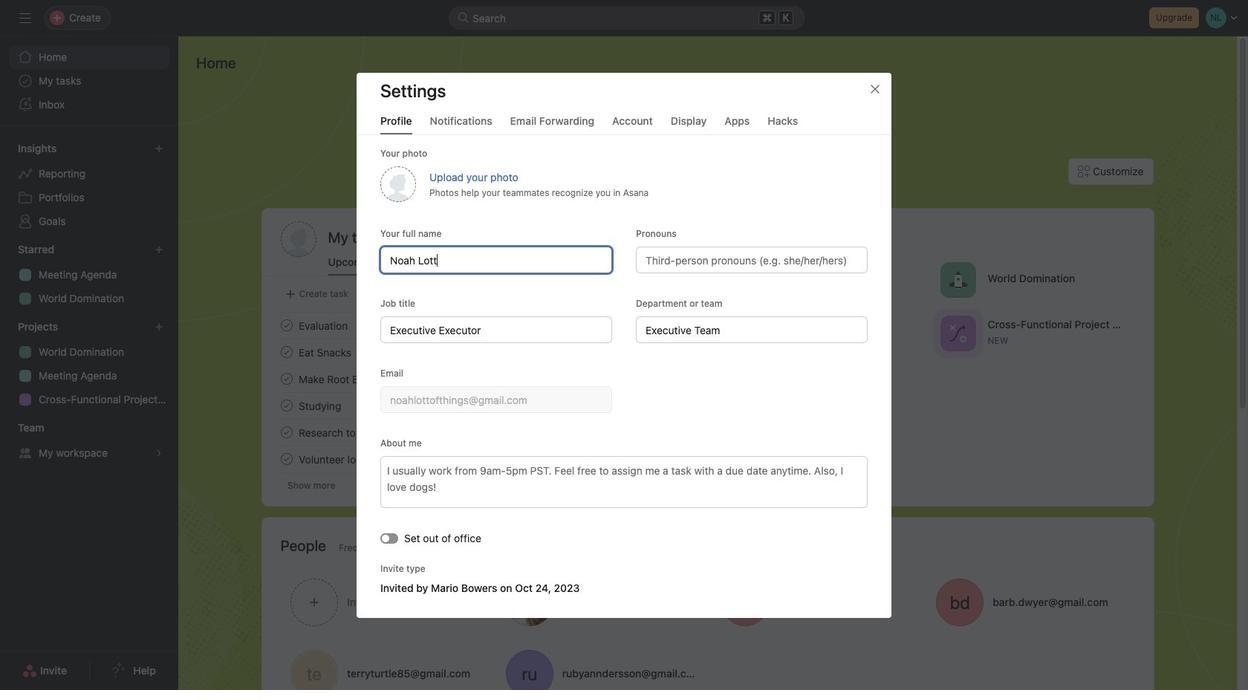 Task type: vqa. For each thing, say whether or not it's contained in the screenshot.
bottommost Mark complete checkbox
yes



Task type: describe. For each thing, give the bounding box(es) containing it.
Third-person pronouns (e.g. she/her/hers) text field
[[636, 246, 868, 273]]

1 mark complete checkbox from the top
[[277, 316, 295, 334]]

prominent image
[[458, 12, 470, 24]]

2 mark complete image from the top
[[277, 370, 295, 388]]

3 mark complete image from the top
[[277, 423, 295, 441]]

projects element
[[0, 313, 178, 415]]

3 mark complete checkbox from the top
[[277, 423, 295, 441]]

line_and_symbols image
[[949, 324, 966, 342]]

close image
[[869, 83, 881, 95]]

1 mark complete image from the top
[[277, 316, 295, 334]]

hide sidebar image
[[19, 12, 31, 24]]

4 mark complete image from the top
[[277, 450, 295, 468]]

insights element
[[0, 135, 178, 236]]



Task type: locate. For each thing, give the bounding box(es) containing it.
None text field
[[380, 246, 612, 273], [380, 316, 612, 343], [380, 246, 612, 273], [380, 316, 612, 343]]

starred element
[[0, 236, 178, 313]]

1 vertical spatial mark complete image
[[277, 370, 295, 388]]

global element
[[0, 36, 178, 126]]

0 vertical spatial mark complete image
[[277, 343, 295, 361]]

1 mark complete checkbox from the top
[[277, 343, 295, 361]]

0 vertical spatial mark complete checkbox
[[277, 316, 295, 334]]

I usually work from 9am-5pm PST. Feel free to assign me a task with a due date anytime. Also, I love dogs! text field
[[380, 456, 868, 508]]

switch
[[380, 533, 398, 543]]

add profile photo image
[[280, 221, 316, 257]]

1 mark complete image from the top
[[277, 343, 295, 361]]

rocket image
[[949, 271, 966, 289]]

Mark complete checkbox
[[277, 343, 295, 361], [277, 397, 295, 415], [277, 423, 295, 441], [277, 450, 295, 468]]

1 vertical spatial mark complete checkbox
[[277, 370, 295, 388]]

teams element
[[0, 415, 178, 468]]

Mark complete checkbox
[[277, 316, 295, 334], [277, 370, 295, 388]]

2 mark complete checkbox from the top
[[277, 397, 295, 415]]

upload new photo image
[[380, 166, 416, 202]]

board image
[[747, 324, 765, 342]]

2 mark complete checkbox from the top
[[277, 370, 295, 388]]

4 mark complete checkbox from the top
[[277, 450, 295, 468]]

2 mark complete image from the top
[[277, 397, 295, 415]]

mark complete image
[[277, 343, 295, 361], [277, 370, 295, 388]]

None text field
[[636, 316, 868, 343], [380, 386, 612, 413], [636, 316, 868, 343], [380, 386, 612, 413]]

mark complete image
[[277, 316, 295, 334], [277, 397, 295, 415], [277, 423, 295, 441], [277, 450, 295, 468]]



